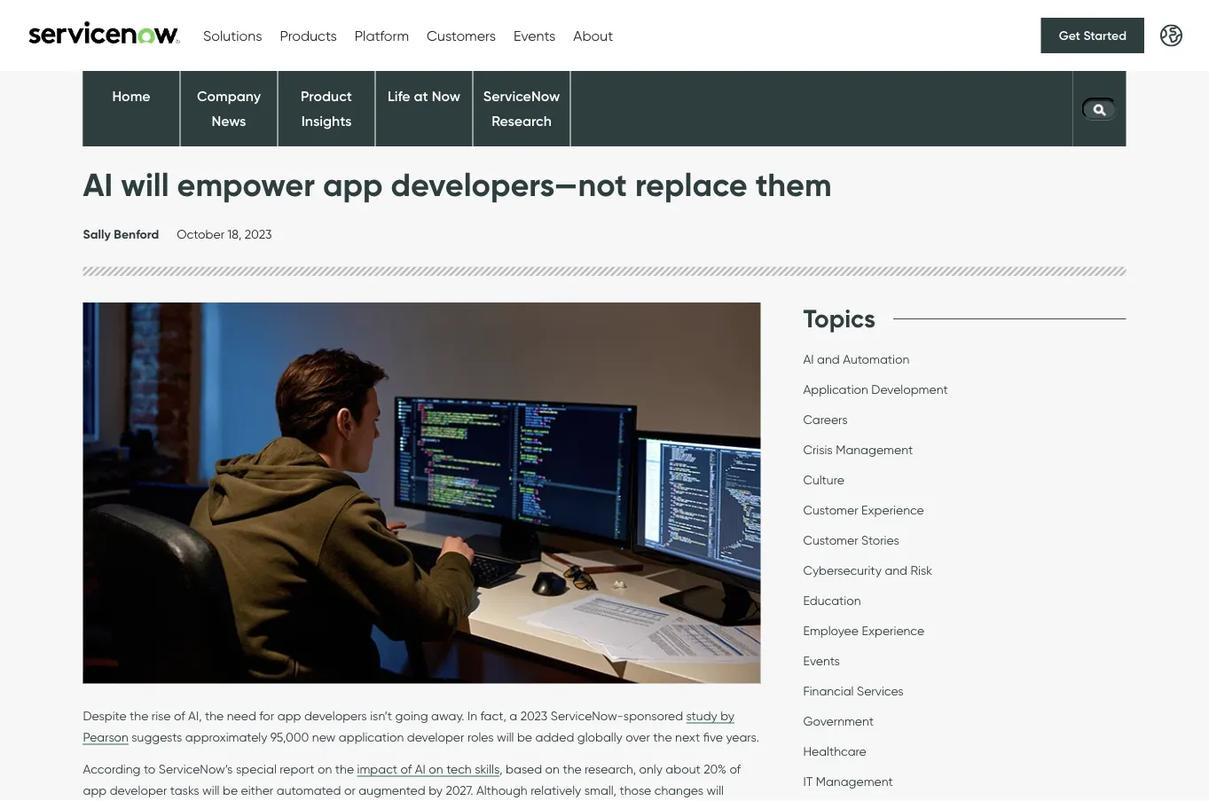 Task type: describe. For each thing, give the bounding box(es) containing it.
for
[[259, 708, 274, 723]]

20%
[[704, 762, 727, 777]]

customers button
[[427, 27, 496, 44]]

customer stories link
[[804, 532, 900, 552]]

tech
[[446, 762, 472, 777]]

product insights link
[[301, 87, 352, 129]]

,
[[500, 762, 503, 777]]

company
[[197, 87, 261, 105]]

0 vertical spatial be
[[517, 730, 532, 745]]

products
[[280, 27, 337, 44]]

automated
[[277, 783, 341, 798]]

sally benford
[[83, 226, 159, 242]]

by inside , based on the research, only about 20% of app developer tasks will be either automated or augmented by 2027. although relatively small, those changes wil
[[429, 783, 443, 798]]

government
[[804, 714, 874, 729]]

based
[[506, 762, 542, 777]]

risk
[[911, 563, 933, 578]]

them
[[756, 164, 832, 204]]

crisis management
[[804, 442, 913, 457]]

servicenow
[[483, 87, 560, 105]]

augmented
[[359, 783, 426, 798]]

october
[[177, 226, 225, 242]]

approximately
[[185, 730, 267, 745]]

product
[[301, 87, 352, 105]]

developers
[[304, 708, 367, 723]]

ai for ai will empower app developers—not replace them
[[83, 164, 113, 204]]

culture link
[[804, 472, 845, 492]]

application
[[339, 730, 404, 745]]

next
[[675, 730, 700, 745]]

impact
[[357, 762, 398, 777]]

skills
[[475, 762, 500, 777]]

customer experience
[[804, 502, 925, 517]]

stories
[[862, 532, 900, 548]]

services
[[857, 683, 904, 698]]

ai and automation link
[[804, 351, 910, 371]]

study by pearson link
[[83, 708, 735, 746]]

financial
[[804, 683, 854, 698]]

according to servicenow's special report on the impact of ai on tech skills
[[83, 762, 500, 777]]

ai and automation
[[804, 351, 910, 367]]

1 horizontal spatial ai
[[415, 762, 426, 777]]

management for it management
[[816, 774, 893, 789]]

healthcare
[[804, 744, 867, 759]]

development
[[872, 382, 948, 397]]

cybersecurity and risk
[[804, 563, 933, 578]]

solutions
[[203, 27, 262, 44]]

going
[[395, 708, 428, 723]]

over
[[626, 730, 650, 745]]

events for the events link
[[804, 653, 840, 668]]

news
[[212, 112, 246, 129]]

be inside , based on the research, only about 20% of app developer tasks will be either automated or augmented by 2027. although relatively small, those changes wil
[[223, 783, 238, 798]]

1 on from the left
[[318, 762, 332, 777]]

cybersecurity and risk link
[[804, 563, 933, 582]]

home
[[112, 87, 151, 105]]

a
[[510, 708, 518, 723]]

customer stories
[[804, 532, 900, 548]]

impact of ai on tech skills link
[[357, 762, 500, 778]]

1 horizontal spatial 2023
[[521, 708, 548, 723]]

government link
[[804, 714, 874, 733]]

the up the or
[[335, 762, 354, 777]]

ai will empower app developers—not replace them
[[83, 164, 832, 204]]

despite
[[83, 708, 127, 723]]

isn't
[[370, 708, 392, 723]]

empower
[[177, 164, 315, 204]]

0 horizontal spatial will
[[121, 164, 169, 204]]

research,
[[585, 762, 636, 777]]

of for ,
[[730, 762, 741, 777]]

0 vertical spatial app
[[323, 164, 383, 204]]

it
[[804, 774, 813, 789]]

1 horizontal spatial app
[[278, 708, 301, 723]]

customer experience link
[[804, 502, 925, 522]]

by inside study by pearson
[[721, 708, 735, 723]]

away.
[[431, 708, 465, 723]]

management for crisis management
[[836, 442, 913, 457]]

95,000
[[271, 730, 309, 745]]

changes
[[655, 783, 704, 798]]

added
[[536, 730, 574, 745]]

new
[[312, 730, 336, 745]]

developers—not
[[391, 164, 627, 204]]

culture
[[804, 472, 845, 487]]

servicenow research link
[[483, 87, 560, 129]]

globally
[[578, 730, 623, 745]]

of for according
[[401, 762, 412, 777]]

small,
[[585, 783, 617, 798]]

events for events 'dropdown button'
[[514, 27, 556, 44]]

october 18, 2023
[[177, 226, 272, 242]]

about
[[574, 27, 613, 44]]

replace
[[635, 164, 748, 204]]

company news link
[[197, 87, 261, 129]]

servicenow research
[[483, 87, 560, 129]]

0 vertical spatial developer
[[407, 730, 465, 745]]



Task type: vqa. For each thing, say whether or not it's contained in the screenshot.
the 'skills'
yes



Task type: locate. For each thing, give the bounding box(es) containing it.
the down sponsored
[[653, 730, 672, 745]]

or
[[344, 783, 356, 798]]

to
[[144, 762, 156, 777]]

2 horizontal spatial will
[[497, 730, 514, 745]]

customer up cybersecurity
[[804, 532, 859, 548]]

1 horizontal spatial developer
[[407, 730, 465, 745]]

careers link
[[804, 412, 848, 431]]

2 vertical spatial will
[[202, 783, 220, 798]]

0 vertical spatial management
[[836, 442, 913, 457]]

app down according
[[83, 783, 107, 798]]

ai
[[83, 164, 113, 204], [804, 351, 814, 367], [415, 762, 426, 777]]

study by pearson
[[83, 708, 735, 745]]

and up application
[[817, 351, 840, 367]]

although
[[476, 783, 528, 798]]

about
[[666, 762, 701, 777]]

education link
[[804, 593, 861, 612]]

0 vertical spatial by
[[721, 708, 735, 723]]

app up the 95,000
[[278, 708, 301, 723]]

0 vertical spatial events
[[514, 27, 556, 44]]

ai up sally
[[83, 164, 113, 204]]

2027.
[[446, 783, 473, 798]]

Search text field
[[1082, 98, 1118, 120]]

1 horizontal spatial on
[[429, 762, 443, 777]]

on inside , based on the research, only about 20% of app developer tasks will be either automated or augmented by 2027. although relatively small, those changes wil
[[545, 762, 560, 777]]

1 vertical spatial be
[[223, 783, 238, 798]]

2 customer from the top
[[804, 532, 859, 548]]

employee experience
[[804, 623, 925, 638]]

0 vertical spatial and
[[817, 351, 840, 367]]

0 horizontal spatial developer
[[110, 783, 167, 798]]

be
[[517, 730, 532, 745], [223, 783, 238, 798]]

2 vertical spatial app
[[83, 783, 107, 798]]

healthcare link
[[804, 744, 867, 763]]

customer down culture link
[[804, 502, 859, 517]]

1 horizontal spatial of
[[401, 762, 412, 777]]

be left either
[[223, 783, 238, 798]]

ai,
[[188, 708, 202, 723]]

on up relatively
[[545, 762, 560, 777]]

roles
[[468, 730, 494, 745]]

and for cybersecurity
[[885, 563, 908, 578]]

of right 20%
[[730, 762, 741, 777]]

sally benford link
[[83, 226, 159, 246]]

employee
[[804, 623, 859, 638]]

education
[[804, 593, 861, 608]]

1 vertical spatial ai
[[804, 351, 814, 367]]

0 horizontal spatial ai
[[83, 164, 113, 204]]

0 horizontal spatial and
[[817, 351, 840, 367]]

careers
[[804, 412, 848, 427]]

crisis
[[804, 442, 833, 457]]

0 vertical spatial experience
[[862, 502, 925, 517]]

1 vertical spatial and
[[885, 563, 908, 578]]

0 vertical spatial will
[[121, 164, 169, 204]]

1 vertical spatial will
[[497, 730, 514, 745]]

only
[[639, 762, 663, 777]]

2 horizontal spatial ai
[[804, 351, 814, 367]]

of left ai,
[[174, 708, 185, 723]]

suggests approximately 95,000 new application developer roles will be added globally over the next five years.
[[129, 730, 760, 745]]

1 horizontal spatial and
[[885, 563, 908, 578]]

1 horizontal spatial be
[[517, 730, 532, 745]]

of up augmented
[[401, 762, 412, 777]]

employee experience link
[[804, 623, 925, 643]]

crisis management link
[[804, 442, 913, 462]]

sally
[[83, 226, 111, 242]]

application development
[[804, 382, 948, 397]]

and
[[817, 351, 840, 367], [885, 563, 908, 578]]

the right ai,
[[205, 708, 224, 723]]

app inside , based on the research, only about 20% of app developer tasks will be either automated or augmented by 2027. although relatively small, those changes wil
[[83, 783, 107, 798]]

18,
[[228, 226, 242, 242]]

0 horizontal spatial be
[[223, 783, 238, 798]]

0 vertical spatial 2023
[[245, 226, 272, 242]]

insights
[[301, 112, 352, 129]]

1 vertical spatial management
[[816, 774, 893, 789]]

2 experience from the top
[[862, 623, 925, 638]]

and left risk
[[885, 563, 908, 578]]

app developers: man looking at code on three monitors image
[[83, 303, 761, 684]]

0 horizontal spatial of
[[174, 708, 185, 723]]

platform button
[[355, 27, 409, 44]]

1 horizontal spatial by
[[721, 708, 735, 723]]

those
[[620, 783, 652, 798]]

application development link
[[804, 382, 948, 401]]

by down the impact of ai on tech skills link
[[429, 783, 443, 798]]

be down a
[[517, 730, 532, 745]]

management down careers link
[[836, 442, 913, 457]]

automation
[[843, 351, 910, 367]]

1 vertical spatial experience
[[862, 623, 925, 638]]

servicenow's
[[159, 762, 233, 777]]

events link
[[804, 653, 840, 673]]

0 horizontal spatial app
[[83, 783, 107, 798]]

1 experience from the top
[[862, 502, 925, 517]]

products button
[[280, 27, 337, 44]]

will
[[121, 164, 169, 204], [497, 730, 514, 745], [202, 783, 220, 798]]

and for ai
[[817, 351, 840, 367]]

None search field
[[1073, 93, 1127, 124]]

will inside , based on the research, only about 20% of app developer tasks will be either automated or augmented by 2027. although relatively small, those changes wil
[[202, 783, 220, 798]]

events
[[514, 27, 556, 44], [804, 653, 840, 668]]

2 horizontal spatial of
[[730, 762, 741, 777]]

sponsored
[[624, 708, 683, 723]]

customer
[[804, 502, 859, 517], [804, 532, 859, 548]]

either
[[241, 783, 274, 798]]

2023
[[245, 226, 272, 242], [521, 708, 548, 723]]

product insights
[[301, 87, 352, 129]]

1 vertical spatial customer
[[804, 532, 859, 548]]

2 vertical spatial ai
[[415, 762, 426, 777]]

in
[[468, 708, 477, 723]]

management down healthcare link
[[816, 774, 893, 789]]

ai for ai and automation
[[804, 351, 814, 367]]

1 vertical spatial developer
[[110, 783, 167, 798]]

the left the rise
[[130, 708, 149, 723]]

report
[[280, 762, 315, 777]]

3 on from the left
[[545, 762, 560, 777]]

according
[[83, 762, 141, 777]]

0 horizontal spatial 2023
[[245, 226, 272, 242]]

home link
[[112, 87, 151, 105]]

experience up services
[[862, 623, 925, 638]]

customer for customer stories
[[804, 532, 859, 548]]

solutions button
[[203, 27, 262, 44]]

on up the automated
[[318, 762, 332, 777]]

research
[[492, 112, 552, 129]]

at
[[414, 87, 428, 105]]

financial services
[[804, 683, 904, 698]]

it management
[[804, 774, 893, 789]]

get started link
[[1042, 18, 1145, 53]]

, based on the research, only about 20% of app developer tasks will be either automated or augmented by 2027. although relatively small, those changes wil
[[83, 762, 741, 801]]

events up financial
[[804, 653, 840, 668]]

the up relatively
[[563, 762, 582, 777]]

0 horizontal spatial events
[[514, 27, 556, 44]]

1 horizontal spatial will
[[202, 783, 220, 798]]

experience
[[862, 502, 925, 517], [862, 623, 925, 638]]

need
[[227, 708, 256, 723]]

cybersecurity
[[804, 563, 882, 578]]

ai up application
[[804, 351, 814, 367]]

will down a
[[497, 730, 514, 745]]

events left about
[[514, 27, 556, 44]]

ai up augmented
[[415, 762, 426, 777]]

app down insights
[[323, 164, 383, 204]]

1 customer from the top
[[804, 502, 859, 517]]

0 vertical spatial customer
[[804, 502, 859, 517]]

1 vertical spatial by
[[429, 783, 443, 798]]

life
[[388, 87, 410, 105]]

by
[[721, 708, 735, 723], [429, 783, 443, 798]]

developer down to
[[110, 783, 167, 798]]

five
[[703, 730, 723, 745]]

2023 right a
[[521, 708, 548, 723]]

on left tech
[[429, 762, 443, 777]]

developer inside , based on the research, only about 20% of app developer tasks will be either automated or augmented by 2027. although relatively small, those changes wil
[[110, 783, 167, 798]]

about button
[[574, 27, 613, 44]]

0 horizontal spatial by
[[429, 783, 443, 798]]

experience for customer experience
[[862, 502, 925, 517]]

2 horizontal spatial on
[[545, 762, 560, 777]]

customer for customer experience
[[804, 502, 859, 517]]

1 horizontal spatial events
[[804, 653, 840, 668]]

developer down the away.
[[407, 730, 465, 745]]

1 vertical spatial app
[[278, 708, 301, 723]]

special
[[236, 762, 277, 777]]

customers
[[427, 27, 496, 44]]

benford
[[114, 226, 159, 242]]

2023 right 18,
[[245, 226, 272, 242]]

experience for employee experience
[[862, 623, 925, 638]]

1 vertical spatial 2023
[[521, 708, 548, 723]]

will down servicenow's
[[202, 783, 220, 798]]

study
[[686, 708, 718, 723]]

will up benford
[[121, 164, 169, 204]]

0 vertical spatial ai
[[83, 164, 113, 204]]

the inside , based on the research, only about 20% of app developer tasks will be either automated or augmented by 2027. although relatively small, those changes wil
[[563, 762, 582, 777]]

app
[[323, 164, 383, 204], [278, 708, 301, 723], [83, 783, 107, 798]]

relatively
[[531, 783, 581, 798]]

financial services link
[[804, 683, 904, 703]]

0 horizontal spatial on
[[318, 762, 332, 777]]

experience up stories
[[862, 502, 925, 517]]

topics
[[804, 303, 876, 334]]

1 vertical spatial events
[[804, 653, 840, 668]]

it management link
[[804, 774, 893, 793]]

2 on from the left
[[429, 762, 443, 777]]

of inside , based on the research, only about 20% of app developer tasks will be either automated or augmented by 2027. although relatively small, those changes wil
[[730, 762, 741, 777]]

2 horizontal spatial app
[[323, 164, 383, 204]]

started
[[1084, 28, 1127, 43]]

by right study
[[721, 708, 735, 723]]



